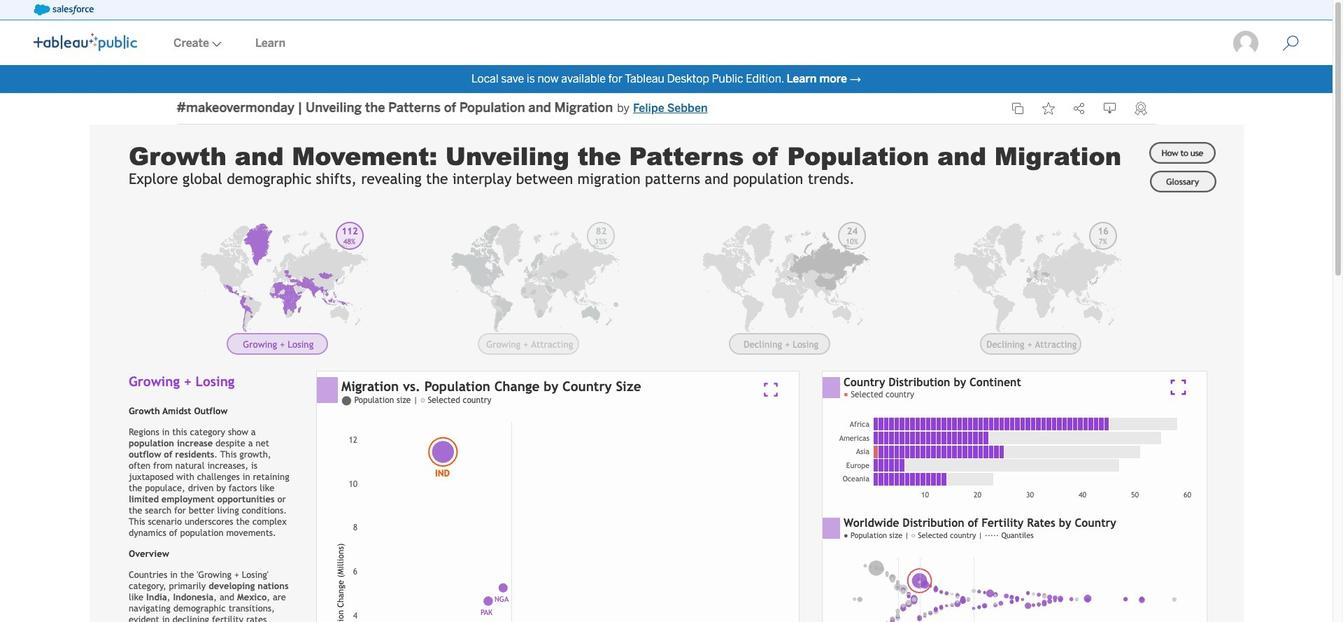 Task type: locate. For each thing, give the bounding box(es) containing it.
create image
[[209, 41, 222, 47]]

download image
[[1104, 102, 1117, 115]]

nominate for viz of the day image
[[1135, 101, 1148, 115]]

go to search image
[[1266, 35, 1317, 52]]

logo image
[[34, 33, 137, 51]]

jacob.simon6557 image
[[1233, 29, 1261, 57]]



Task type: describe. For each thing, give the bounding box(es) containing it.
salesforce logo image
[[34, 4, 94, 15]]

make a copy image
[[1012, 102, 1024, 115]]

share image
[[1073, 102, 1086, 115]]

favorite button image
[[1043, 102, 1055, 115]]



Task type: vqa. For each thing, say whether or not it's contained in the screenshot.
Download icon
yes



